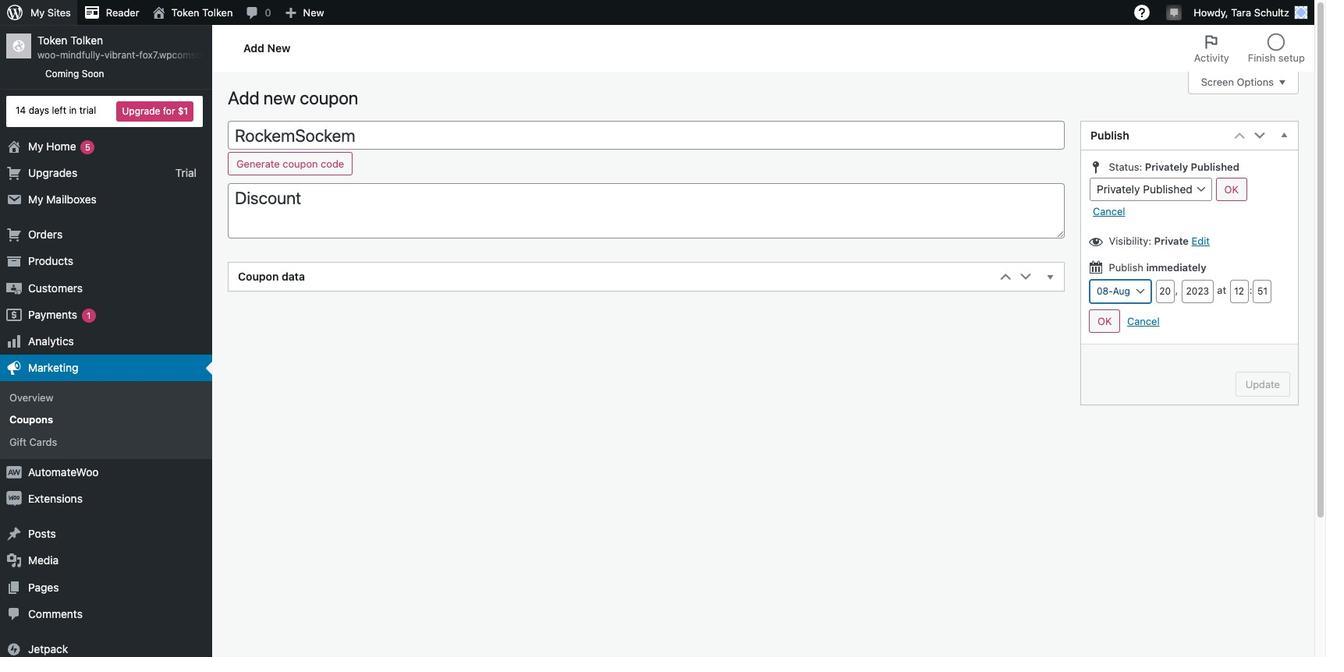 Task type: vqa. For each thing, say whether or not it's contained in the screenshot.
"coupon"
yes



Task type: locate. For each thing, give the bounding box(es) containing it.
edit
[[1192, 235, 1210, 247]]

0 vertical spatial add
[[243, 41, 265, 54]]

0 horizontal spatial token
[[37, 34, 67, 47]]

0 vertical spatial new
[[303, 6, 324, 19]]

ok link down published
[[1216, 178, 1248, 201]]

screen options button
[[1188, 71, 1299, 94]]

mailboxes
[[46, 193, 97, 206]]

schultz
[[1255, 6, 1290, 19]]

publish up status:
[[1091, 129, 1130, 142]]

ok
[[1225, 183, 1239, 196], [1098, 315, 1112, 328]]

1 vertical spatial coupon
[[283, 158, 318, 170]]

upgrade for $1
[[122, 105, 188, 117]]

new right 0
[[303, 6, 324, 19]]

analytics
[[28, 335, 74, 348]]

media
[[28, 554, 59, 568]]

my left 'home'
[[28, 139, 43, 153]]

days
[[29, 105, 49, 116]]

cancel for cancel link to the bottom
[[1128, 315, 1160, 328]]

0 vertical spatial token
[[171, 6, 200, 19]]

tolken for token tolken
[[202, 6, 233, 19]]

None text field
[[1182, 280, 1214, 303], [1230, 280, 1249, 303], [1254, 280, 1272, 303], [1182, 280, 1214, 303], [1230, 280, 1249, 303], [1254, 280, 1272, 303]]

my for my mailboxes
[[28, 193, 43, 206]]

tolken inside the toolbar navigation
[[202, 6, 233, 19]]

1 vertical spatial token
[[37, 34, 67, 47]]

token up woo-
[[37, 34, 67, 47]]

posts
[[28, 528, 56, 541]]

token up fox7.wpcomstaging.com
[[171, 6, 200, 19]]

comments
[[28, 608, 83, 621]]

tolken
[[202, 6, 233, 19], [70, 34, 103, 47]]

publish
[[1091, 129, 1130, 142], [1109, 261, 1144, 274]]

ok down published
[[1225, 183, 1239, 196]]

finish setup
[[1249, 52, 1306, 64]]

add for add new
[[243, 41, 265, 54]]

visibility: private edit
[[1107, 235, 1210, 247]]

1
[[87, 310, 91, 321]]

add left "new"
[[228, 87, 260, 108]]

ok link down the publish immediately on the top right
[[1089, 310, 1121, 333]]

new down 0
[[267, 41, 291, 54]]

0 horizontal spatial tolken
[[70, 34, 103, 47]]

1 vertical spatial cancel
[[1128, 315, 1160, 328]]

generate coupon code
[[236, 158, 344, 170]]

$1
[[178, 105, 188, 117]]

0 vertical spatial tolken
[[202, 6, 233, 19]]

publish immediately
[[1107, 261, 1207, 274]]

1 vertical spatial publish
[[1109, 261, 1144, 274]]

publish down visibility:
[[1109, 261, 1144, 274]]

marketing
[[28, 361, 78, 375]]

my inside the toolbar navigation
[[30, 6, 45, 19]]

marketing link
[[0, 355, 212, 382]]

setup
[[1279, 52, 1306, 64]]

coupon left code
[[283, 158, 318, 170]]

2 vertical spatial my
[[28, 193, 43, 206]]

my inside 'link'
[[28, 193, 43, 206]]

add
[[243, 41, 265, 54], [228, 87, 260, 108]]

upgrade for $1 button
[[117, 101, 194, 121]]

at
[[1215, 284, 1230, 297]]

add new
[[243, 41, 291, 54]]

0 vertical spatial my
[[30, 6, 45, 19]]

0 horizontal spatial cancel
[[1093, 205, 1126, 218]]

my
[[30, 6, 45, 19], [28, 139, 43, 153], [28, 193, 43, 206]]

tolken up mindfully- at top left
[[70, 34, 103, 47]]

0 vertical spatial cancel
[[1093, 205, 1126, 218]]

my sites
[[30, 6, 71, 19]]

1 vertical spatial my
[[28, 139, 43, 153]]

publish for publish
[[1091, 129, 1130, 142]]

0 vertical spatial coupon
[[300, 87, 358, 108]]

token inside token tolken woo-mindfully-vibrant-fox7.wpcomstaging.com coming soon
[[37, 34, 67, 47]]

cancel for topmost cancel link
[[1093, 205, 1126, 218]]

soon
[[82, 68, 104, 80]]

coupon
[[300, 87, 358, 108], [283, 158, 318, 170]]

main menu navigation
[[0, 25, 245, 658]]

pages
[[28, 581, 59, 594]]

coupon right "new"
[[300, 87, 358, 108]]

1 vertical spatial add
[[228, 87, 260, 108]]

tolken for token tolken woo-mindfully-vibrant-fox7.wpcomstaging.com coming soon
[[70, 34, 103, 47]]

screen options
[[1202, 76, 1274, 89]]

ok down the publish immediately on the top right
[[1098, 315, 1112, 328]]

0 horizontal spatial ok link
[[1089, 310, 1121, 333]]

jetpack
[[28, 643, 68, 656]]

visibility:
[[1109, 235, 1152, 247]]

14 days left in trial
[[16, 105, 96, 116]]

mindfully-
[[60, 49, 105, 61]]

None submit
[[1236, 372, 1291, 397]]

reader
[[106, 6, 139, 19]]

vibrant-
[[105, 49, 139, 61]]

automatewoo
[[28, 466, 99, 479]]

upgrade
[[122, 105, 160, 117]]

gift cards
[[9, 436, 57, 448]]

cancel link down the publish immediately on the top right
[[1124, 311, 1164, 333]]

add down 0 link
[[243, 41, 265, 54]]

tolken inside token tolken woo-mindfully-vibrant-fox7.wpcomstaging.com coming soon
[[70, 34, 103, 47]]

0 vertical spatial publish
[[1091, 129, 1130, 142]]

tab list
[[1185, 25, 1315, 72]]

1 vertical spatial tolken
[[70, 34, 103, 47]]

my home 5
[[28, 139, 90, 153]]

fox7.wpcomstaging.com
[[139, 49, 245, 61]]

Description (optional) text field
[[228, 184, 1065, 239]]

overview
[[9, 392, 53, 404]]

posts link
[[0, 521, 212, 548]]

None text field
[[228, 121, 1065, 150], [1156, 280, 1175, 303], [228, 121, 1065, 150], [1156, 280, 1175, 303]]

cancel link up visibility:
[[1089, 201, 1130, 223]]

pages link
[[0, 575, 212, 602]]

add new coupon
[[228, 87, 358, 108]]

privately
[[1145, 161, 1189, 173]]

:
[[1250, 284, 1253, 297]]

coupon inside generate coupon code 'link'
[[283, 158, 318, 170]]

screen
[[1202, 76, 1235, 89]]

token inside the toolbar navigation
[[171, 6, 200, 19]]

cancel up visibility:
[[1093, 205, 1126, 218]]

0 horizontal spatial new
[[267, 41, 291, 54]]

extensions
[[28, 492, 83, 506]]

media link
[[0, 548, 212, 575]]

published
[[1191, 161, 1240, 173]]

my mailboxes link
[[0, 186, 212, 213]]

new link
[[278, 0, 331, 25]]

my down upgrades at the left of the page
[[28, 193, 43, 206]]

0 horizontal spatial ok
[[1098, 315, 1112, 328]]

,
[[1176, 284, 1182, 297]]

1 horizontal spatial tolken
[[202, 6, 233, 19]]

options
[[1237, 76, 1274, 89]]

0 vertical spatial ok link
[[1216, 178, 1248, 201]]

cancel
[[1093, 205, 1126, 218], [1128, 315, 1160, 328]]

my left the sites
[[30, 6, 45, 19]]

1 horizontal spatial token
[[171, 6, 200, 19]]

1 horizontal spatial cancel
[[1128, 315, 1160, 328]]

ok link
[[1216, 178, 1248, 201], [1089, 310, 1121, 333]]

for
[[163, 105, 175, 117]]

howdy, tara schultz
[[1194, 6, 1290, 19]]

notification image
[[1168, 5, 1181, 18]]

1 horizontal spatial ok
[[1225, 183, 1239, 196]]

tolken left 0 link
[[202, 6, 233, 19]]

token tolken
[[171, 6, 233, 19]]

1 horizontal spatial new
[[303, 6, 324, 19]]

cancel down the publish immediately on the top right
[[1128, 315, 1160, 328]]

token
[[171, 6, 200, 19], [37, 34, 67, 47]]



Task type: describe. For each thing, give the bounding box(es) containing it.
generate
[[236, 158, 280, 170]]

my for my sites
[[30, 6, 45, 19]]

analytics link
[[0, 328, 212, 355]]

1 vertical spatial cancel link
[[1124, 311, 1164, 333]]

tara
[[1232, 6, 1252, 19]]

coupon data
[[238, 270, 305, 284]]

14
[[16, 105, 26, 116]]

coupon
[[238, 270, 279, 284]]

trial
[[175, 166, 197, 179]]

status:
[[1109, 161, 1143, 173]]

generate coupon code link
[[228, 153, 353, 176]]

tab list containing activity
[[1185, 25, 1315, 72]]

products link
[[0, 248, 212, 275]]

1 vertical spatial ok link
[[1089, 310, 1121, 333]]

coupons link
[[0, 409, 212, 431]]

token for token tolken woo-mindfully-vibrant-fox7.wpcomstaging.com coming soon
[[37, 34, 67, 47]]

finish
[[1249, 52, 1276, 64]]

new
[[264, 87, 296, 108]]

my for my home 5
[[28, 139, 43, 153]]

reader link
[[77, 0, 146, 25]]

comments link
[[0, 602, 212, 628]]

add for add new coupon
[[228, 87, 260, 108]]

new inside 'new' link
[[303, 6, 324, 19]]

orders link
[[0, 222, 212, 248]]

status: privately published
[[1107, 161, 1240, 173]]

in
[[69, 105, 77, 116]]

5
[[85, 142, 90, 152]]

0
[[265, 6, 271, 19]]

1 vertical spatial ok
[[1098, 315, 1112, 328]]

0 link
[[239, 0, 278, 25]]

trial
[[79, 105, 96, 116]]

howdy,
[[1194, 6, 1229, 19]]

cards
[[29, 436, 57, 448]]

automatewoo link
[[0, 460, 212, 486]]

finish setup button
[[1239, 25, 1315, 72]]

woo-
[[37, 49, 60, 61]]

left
[[52, 105, 66, 116]]

coupons
[[9, 414, 53, 426]]

payments
[[28, 308, 77, 321]]

token tolken woo-mindfully-vibrant-fox7.wpcomstaging.com coming soon
[[37, 34, 245, 80]]

publish for publish immediately
[[1109, 261, 1144, 274]]

customers
[[28, 281, 83, 295]]

my mailboxes
[[28, 193, 97, 206]]

overview link
[[0, 387, 212, 409]]

upgrades
[[28, 166, 77, 179]]

payments 1
[[28, 308, 91, 321]]

edit button
[[1192, 235, 1210, 247]]

toolbar navigation
[[0, 0, 1315, 28]]

customers link
[[0, 275, 212, 302]]

home
[[46, 139, 76, 153]]

data
[[282, 270, 305, 284]]

products
[[28, 255, 73, 268]]

token tolken link
[[146, 0, 239, 25]]

immediately
[[1147, 261, 1207, 274]]

gift cards link
[[0, 431, 212, 453]]

activity button
[[1185, 25, 1239, 72]]

1 horizontal spatial ok link
[[1216, 178, 1248, 201]]

orders
[[28, 228, 63, 241]]

gift
[[9, 436, 27, 448]]

coming
[[45, 68, 79, 80]]

extensions link
[[0, 486, 212, 513]]

0 vertical spatial cancel link
[[1089, 201, 1130, 223]]

private
[[1155, 235, 1189, 247]]

sites
[[47, 6, 71, 19]]

token for token tolken
[[171, 6, 200, 19]]

activity
[[1195, 52, 1230, 64]]

0 vertical spatial ok
[[1225, 183, 1239, 196]]

my sites link
[[0, 0, 77, 25]]

jetpack link
[[0, 637, 212, 658]]

1 vertical spatial new
[[267, 41, 291, 54]]



